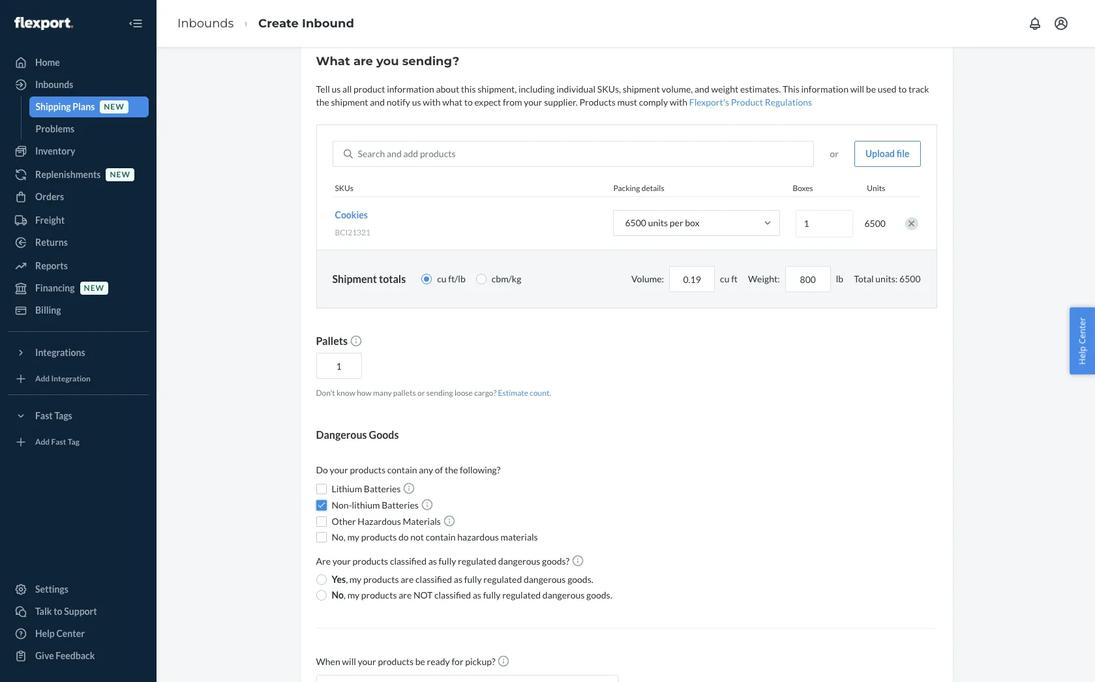 Task type: describe. For each thing, give the bounding box(es) containing it.
0 vertical spatial my
[[347, 532, 359, 543]]

0 text field for volume:
[[669, 266, 715, 292]]

1 vertical spatial dangerous
[[524, 574, 566, 585]]

fast inside dropdown button
[[35, 410, 53, 421]]

new for shipping plans
[[104, 102, 124, 112]]

your right do
[[330, 464, 348, 476]]

add fast tag
[[35, 437, 80, 447]]

packing details
[[613, 183, 664, 193]]

do
[[316, 464, 328, 476]]

estimates.
[[740, 83, 781, 95]]

any
[[419, 464, 433, 476]]

no , my products are not classified as fully regulated dangerous goods.
[[332, 590, 612, 601]]

1 with from the left
[[423, 97, 441, 108]]

, for yes
[[346, 574, 348, 585]]

yes , my products are classified as fully regulated dangerous goods.
[[332, 574, 593, 585]]

your right when
[[358, 656, 376, 667]]

ft/lb
[[448, 273, 466, 284]]

ft
[[731, 273, 738, 284]]

inventory
[[35, 145, 75, 157]]

add fast tag link
[[8, 432, 149, 453]]

2 horizontal spatial and
[[695, 83, 709, 95]]

hazardous
[[358, 516, 401, 527]]

do your products contain any of the following?
[[316, 464, 500, 476]]

dangerous goods
[[316, 429, 399, 441]]

non-
[[332, 500, 352, 511]]

0 vertical spatial classified
[[390, 556, 427, 567]]

1 horizontal spatial as
[[454, 574, 462, 585]]

1 vertical spatial fast
[[51, 437, 66, 447]]

upload
[[865, 148, 895, 159]]

non-lithium batteries
[[332, 500, 420, 511]]

support
[[64, 606, 97, 617]]

volume:
[[631, 273, 664, 284]]

units:
[[876, 273, 898, 284]]

0 horizontal spatial or
[[417, 388, 425, 398]]

talk
[[35, 606, 52, 617]]

total units: 6500
[[854, 273, 921, 284]]

my for no
[[347, 590, 359, 601]]

inventory link
[[8, 141, 149, 162]]

integrations button
[[8, 342, 149, 363]]

0 vertical spatial batteries
[[364, 483, 401, 494]]

search and add products
[[358, 148, 456, 159]]

pallets
[[316, 335, 350, 347]]

not
[[410, 532, 424, 543]]

inbounds link inside breadcrumbs navigation
[[177, 16, 234, 30]]

returns link
[[8, 232, 149, 253]]

shipment totals
[[332, 272, 406, 285]]

1 vertical spatial be
[[415, 656, 425, 667]]

0 horizontal spatial and
[[370, 97, 385, 108]]

give
[[35, 650, 54, 661]]

0 vertical spatial goods.
[[568, 574, 593, 585]]

0 horizontal spatial 0 text field
[[316, 353, 362, 379]]

dangerous
[[316, 429, 367, 441]]

1 horizontal spatial us
[[412, 97, 421, 108]]

shipping plans
[[36, 101, 95, 112]]

0 text field for weight:
[[785, 266, 831, 292]]

give feedback
[[35, 650, 95, 661]]

0 horizontal spatial inbounds link
[[8, 74, 149, 95]]

packing
[[613, 183, 640, 193]]

create inbound
[[258, 16, 354, 30]]

this
[[783, 83, 799, 95]]

count
[[530, 388, 549, 398]]

my for yes
[[349, 574, 362, 585]]

shipment,
[[478, 83, 517, 95]]

0 vertical spatial dangerous
[[498, 556, 540, 567]]

details
[[642, 183, 664, 193]]

following?
[[460, 464, 500, 476]]

1 vertical spatial classified
[[415, 574, 452, 585]]

regulations
[[765, 97, 812, 108]]

close navigation image
[[128, 16, 143, 31]]

are for classified
[[401, 574, 414, 585]]

billing
[[35, 305, 61, 316]]

individual
[[556, 83, 596, 95]]

tag
[[68, 437, 80, 447]]

add for add integration
[[35, 374, 50, 384]]

reports link
[[8, 256, 149, 277]]

cu for cu ft
[[720, 273, 729, 284]]

lithium
[[352, 500, 380, 511]]

0 horizontal spatial inbounds
[[35, 79, 73, 90]]

other
[[332, 516, 356, 527]]

lb
[[836, 273, 843, 284]]

no, my products do not contain hazardous materials
[[332, 532, 538, 543]]

what
[[442, 97, 462, 108]]

be inside tell us all product information about this shipment, including individual skus, shipment volume, and weight estimates. this information will be used to track the shipment and notify us with what to expect from your supplier. products must comply with
[[866, 83, 876, 95]]

returns
[[35, 237, 68, 248]]

problems link
[[29, 119, 149, 140]]

integration
[[51, 374, 91, 384]]

of
[[435, 464, 443, 476]]

help center link
[[8, 624, 149, 644]]

open notifications image
[[1027, 16, 1043, 31]]

0 vertical spatial to
[[898, 83, 907, 95]]

other hazardous materials
[[332, 516, 443, 527]]

Number of boxes number field
[[795, 210, 853, 237]]

per
[[670, 217, 683, 228]]

upload file
[[865, 148, 910, 159]]

2 vertical spatial classified
[[434, 590, 471, 601]]

billing link
[[8, 300, 149, 321]]

help inside button
[[1076, 346, 1088, 365]]

do
[[398, 532, 409, 543]]

skus,
[[597, 83, 621, 95]]

1 vertical spatial shipment
[[331, 97, 368, 108]]

home link
[[8, 52, 149, 73]]

how
[[357, 388, 372, 398]]

notify
[[387, 97, 410, 108]]

0 vertical spatial or
[[830, 148, 839, 159]]

materials
[[403, 516, 441, 527]]

add integration
[[35, 374, 91, 384]]

1 vertical spatial batteries
[[382, 500, 419, 511]]

settings link
[[8, 579, 149, 600]]

0 vertical spatial fully
[[439, 556, 456, 567]]

upload file button
[[854, 141, 921, 167]]



Task type: vqa. For each thing, say whether or not it's contained in the screenshot.
,
yes



Task type: locate. For each thing, give the bounding box(es) containing it.
what
[[316, 54, 350, 68]]

0 vertical spatial be
[[866, 83, 876, 95]]

0 vertical spatial contain
[[387, 464, 417, 476]]

when will your products be ready for pickup?
[[316, 656, 497, 667]]

as up the no , my products are not classified as fully regulated dangerous goods.
[[454, 574, 462, 585]]

and left the add
[[387, 148, 402, 159]]

search
[[358, 148, 385, 159]]

1 vertical spatial or
[[417, 388, 425, 398]]

6500 units per box
[[625, 217, 700, 228]]

1 horizontal spatial inbounds
[[177, 16, 234, 30]]

batteries up other hazardous materials
[[382, 500, 419, 511]]

no
[[332, 590, 344, 601]]

None radio
[[421, 274, 432, 284], [316, 590, 326, 601], [421, 274, 432, 284], [316, 590, 326, 601]]

as down the no, my products do not contain hazardous materials
[[428, 556, 437, 567]]

from
[[503, 97, 522, 108]]

1 add from the top
[[35, 374, 50, 384]]

2 vertical spatial as
[[473, 590, 481, 601]]

2 horizontal spatial fully
[[483, 590, 501, 601]]

center inside button
[[1076, 317, 1088, 344]]

contain
[[387, 464, 417, 476], [426, 532, 456, 543]]

1 vertical spatial the
[[445, 464, 458, 476]]

new right "plans"
[[104, 102, 124, 112]]

0 horizontal spatial the
[[316, 97, 329, 108]]

1 horizontal spatial and
[[387, 148, 402, 159]]

1 horizontal spatial center
[[1076, 317, 1088, 344]]

box
[[685, 217, 700, 228]]

file
[[897, 148, 910, 159]]

us right the notify
[[412, 97, 421, 108]]

1 horizontal spatial the
[[445, 464, 458, 476]]

1 vertical spatial will
[[342, 656, 356, 667]]

fully down yes , my products are classified as fully regulated dangerous goods.
[[483, 590, 501, 601]]

1 horizontal spatial shipment
[[623, 83, 660, 95]]

1 vertical spatial as
[[454, 574, 462, 585]]

1 horizontal spatial contain
[[426, 532, 456, 543]]

track
[[909, 83, 929, 95]]

2 vertical spatial regulated
[[502, 590, 541, 601]]

will right when
[[342, 656, 356, 667]]

orders
[[35, 191, 64, 202]]

new down reports link
[[84, 283, 104, 293]]

add
[[35, 374, 50, 384], [35, 437, 50, 447]]

as down yes , my products are classified as fully regulated dangerous goods.
[[473, 590, 481, 601]]

create
[[258, 16, 299, 30]]

cu for cu ft/lb
[[437, 273, 446, 284]]

volume,
[[662, 83, 693, 95]]

1 vertical spatial new
[[110, 170, 130, 180]]

feedback
[[56, 650, 95, 661]]

and up "flexport's"
[[695, 83, 709, 95]]

flexport's product regulations button
[[689, 96, 812, 109]]

cu ft/lb
[[437, 273, 466, 284]]

with down volume,
[[670, 97, 688, 108]]

1 horizontal spatial to
[[464, 97, 473, 108]]

0 vertical spatial inbounds link
[[177, 16, 234, 30]]

, for no
[[344, 590, 346, 601]]

2 vertical spatial fully
[[483, 590, 501, 601]]

0 vertical spatial are
[[353, 54, 373, 68]]

are up not
[[401, 574, 414, 585]]

as
[[428, 556, 437, 567], [454, 574, 462, 585], [473, 590, 481, 601]]

0 text field down "pallets"
[[316, 353, 362, 379]]

financing
[[35, 282, 75, 294]]

my right yes
[[349, 574, 362, 585]]

1 vertical spatial help center
[[35, 628, 85, 639]]

0 vertical spatial help center
[[1076, 317, 1088, 365]]

1 vertical spatial goods.
[[586, 590, 612, 601]]

1 horizontal spatial help center
[[1076, 317, 1088, 365]]

regulated down materials
[[502, 590, 541, 601]]

inbound
[[302, 16, 354, 30]]

ready
[[427, 656, 450, 667]]

1 horizontal spatial with
[[670, 97, 688, 108]]

shipment up comply
[[623, 83, 660, 95]]

your down the including
[[524, 97, 542, 108]]

for
[[452, 656, 463, 667]]

0 vertical spatial ,
[[346, 574, 348, 585]]

new for replenishments
[[110, 170, 130, 180]]

contain left any
[[387, 464, 417, 476]]

add left integration
[[35, 374, 50, 384]]

or right pallets
[[417, 388, 425, 398]]

1 vertical spatial my
[[349, 574, 362, 585]]

0 horizontal spatial fully
[[439, 556, 456, 567]]

0 horizontal spatial contain
[[387, 464, 417, 476]]

0 horizontal spatial cu
[[437, 273, 446, 284]]

new up "orders" link
[[110, 170, 130, 180]]

tags
[[54, 410, 72, 421]]

0 vertical spatial the
[[316, 97, 329, 108]]

integrations
[[35, 347, 85, 358]]

2 horizontal spatial 6500
[[899, 273, 921, 284]]

cu left ft/lb
[[437, 273, 446, 284]]

0 vertical spatial and
[[695, 83, 709, 95]]

us left all
[[332, 83, 341, 95]]

center
[[1076, 317, 1088, 344], [56, 628, 85, 639]]

add for add fast tag
[[35, 437, 50, 447]]

add down fast tags
[[35, 437, 50, 447]]

2 vertical spatial and
[[387, 148, 402, 159]]

0 vertical spatial new
[[104, 102, 124, 112]]

the right of
[[445, 464, 458, 476]]

breadcrumbs navigation
[[167, 4, 365, 43]]

2 horizontal spatial to
[[898, 83, 907, 95]]

0 text field left cu ft
[[669, 266, 715, 292]]

fully up the no , my products are not classified as fully regulated dangerous goods.
[[464, 574, 482, 585]]

2 vertical spatial my
[[347, 590, 359, 601]]

cookies link
[[335, 209, 368, 220]]

0 vertical spatial us
[[332, 83, 341, 95]]

with down about at the left of the page
[[423, 97, 441, 108]]

estimate
[[498, 388, 528, 398]]

or left upload on the right of the page
[[830, 148, 839, 159]]

are for not
[[399, 590, 412, 601]]

my right no,
[[347, 532, 359, 543]]

are left not
[[399, 590, 412, 601]]

2 horizontal spatial 0 text field
[[785, 266, 831, 292]]

product
[[731, 97, 763, 108]]

6500 down units
[[865, 218, 886, 229]]

regulated up the no , my products are not classified as fully regulated dangerous goods.
[[483, 574, 522, 585]]

tell
[[316, 83, 330, 95]]

add
[[403, 148, 418, 159]]

None checkbox
[[316, 532, 326, 543]]

talk to support button
[[8, 601, 149, 622]]

will inside tell us all product information about this shipment, including individual skus, shipment volume, and weight estimates. this information will be used to track the shipment and notify us with what to expect from your supplier. products must comply with
[[850, 83, 864, 95]]

comply
[[639, 97, 668, 108]]

regulated up yes , my products are classified as fully regulated dangerous goods.
[[458, 556, 496, 567]]

flexport's product regulations
[[689, 97, 812, 108]]

0 vertical spatial shipment
[[623, 83, 660, 95]]

be left ready
[[415, 656, 425, 667]]

new for financing
[[84, 283, 104, 293]]

fast left the tag
[[51, 437, 66, 447]]

classified up not
[[415, 574, 452, 585]]

problems
[[36, 123, 74, 134]]

0 horizontal spatial center
[[56, 628, 85, 639]]

talk to support
[[35, 606, 97, 617]]

used
[[878, 83, 897, 95]]

0 horizontal spatial as
[[428, 556, 437, 567]]

be left used
[[866, 83, 876, 95]]

us
[[332, 83, 341, 95], [412, 97, 421, 108]]

shipment
[[623, 83, 660, 95], [331, 97, 368, 108]]

to
[[898, 83, 907, 95], [464, 97, 473, 108], [54, 606, 62, 617]]

many
[[373, 388, 392, 398]]

2 vertical spatial are
[[399, 590, 412, 601]]

0 vertical spatial add
[[35, 374, 50, 384]]

freight link
[[8, 210, 149, 231]]

0 horizontal spatial information
[[387, 83, 434, 95]]

to right talk
[[54, 606, 62, 617]]

pallets
[[393, 388, 416, 398]]

1 vertical spatial are
[[401, 574, 414, 585]]

plans
[[73, 101, 95, 112]]

sending?
[[402, 54, 459, 68]]

help center inside button
[[1076, 317, 1088, 365]]

tell us all product information about this shipment, including individual skus, shipment volume, and weight estimates. this information will be used to track the shipment and notify us with what to expect from your supplier. products must comply with
[[316, 83, 929, 108]]

help center button
[[1070, 308, 1095, 375]]

1 horizontal spatial help
[[1076, 346, 1088, 365]]

my right 'no'
[[347, 590, 359, 601]]

cu left ft
[[720, 273, 729, 284]]

None checkbox
[[316, 484, 326, 494], [316, 500, 326, 510], [316, 516, 326, 527], [316, 484, 326, 494], [316, 500, 326, 510], [316, 516, 326, 527]]

0 vertical spatial as
[[428, 556, 437, 567]]

bci21321
[[335, 228, 370, 237]]

fast tags
[[35, 410, 72, 421]]

0 horizontal spatial help center
[[35, 628, 85, 639]]

0 text field left lb
[[785, 266, 831, 292]]

1 vertical spatial us
[[412, 97, 421, 108]]

will left used
[[850, 83, 864, 95]]

row
[[332, 196, 921, 250]]

the inside tell us all product information about this shipment, including individual skus, shipment volume, and weight estimates. this information will be used to track the shipment and notify us with what to expect from your supplier. products must comply with
[[316, 97, 329, 108]]

0 horizontal spatial will
[[342, 656, 356, 667]]

1 horizontal spatial inbounds link
[[177, 16, 234, 30]]

1 vertical spatial and
[[370, 97, 385, 108]]

1 horizontal spatial or
[[830, 148, 839, 159]]

fast left the tags
[[35, 410, 53, 421]]

don't
[[316, 388, 335, 398]]

1 vertical spatial to
[[464, 97, 473, 108]]

yes
[[332, 574, 346, 585]]

fully up yes , my products are classified as fully regulated dangerous goods.
[[439, 556, 456, 567]]

inbounds inside breadcrumbs navigation
[[177, 16, 234, 30]]

2 add from the top
[[35, 437, 50, 447]]

inbounds link
[[177, 16, 234, 30], [8, 74, 149, 95]]

1 vertical spatial contain
[[426, 532, 456, 543]]

6500 left units
[[625, 217, 646, 228]]

materials
[[501, 532, 538, 543]]

2 information from the left
[[801, 83, 849, 95]]

1 cu from the left
[[437, 273, 446, 284]]

0 horizontal spatial to
[[54, 606, 62, 617]]

2 cu from the left
[[720, 273, 729, 284]]

, down other
[[346, 574, 348, 585]]

to right used
[[898, 83, 907, 95]]

the down tell
[[316, 97, 329, 108]]

, down yes
[[344, 590, 346, 601]]

search image
[[343, 149, 353, 158]]

row containing cookies
[[332, 196, 921, 250]]

1 vertical spatial ,
[[344, 590, 346, 601]]

cookies
[[335, 209, 368, 220]]

0 horizontal spatial us
[[332, 83, 341, 95]]

1 horizontal spatial cu
[[720, 273, 729, 284]]

0 vertical spatial regulated
[[458, 556, 496, 567]]

0 horizontal spatial 6500
[[625, 217, 646, 228]]

0 vertical spatial center
[[1076, 317, 1088, 344]]

1 vertical spatial center
[[56, 628, 85, 639]]

contain right not
[[426, 532, 456, 543]]

goods?
[[542, 556, 570, 567]]

my
[[347, 532, 359, 543], [349, 574, 362, 585], [347, 590, 359, 601]]

6500 right units:
[[899, 273, 921, 284]]

1 vertical spatial inbounds link
[[8, 74, 149, 95]]

what are you sending?
[[316, 54, 459, 68]]

units
[[867, 183, 885, 193]]

when
[[316, 656, 340, 667]]

shipment down all
[[331, 97, 368, 108]]

2 vertical spatial dangerous
[[543, 590, 585, 601]]

0 vertical spatial fast
[[35, 410, 53, 421]]

this
[[461, 83, 476, 95]]

open account menu image
[[1053, 16, 1069, 31]]

1 horizontal spatial fully
[[464, 574, 482, 585]]

0 vertical spatial inbounds
[[177, 16, 234, 30]]

your right are
[[332, 556, 351, 567]]

1 horizontal spatial be
[[866, 83, 876, 95]]

0 text field
[[669, 266, 715, 292], [785, 266, 831, 292], [316, 353, 362, 379]]

estimate count button
[[498, 388, 549, 399]]

and down product
[[370, 97, 385, 108]]

2 vertical spatial new
[[84, 283, 104, 293]]

information up the notify
[[387, 83, 434, 95]]

1 information from the left
[[387, 83, 434, 95]]

None radio
[[476, 274, 486, 284], [316, 575, 326, 585], [476, 274, 486, 284], [316, 575, 326, 585]]

to down this
[[464, 97, 473, 108]]

about
[[436, 83, 459, 95]]

you
[[376, 54, 399, 68]]

1 horizontal spatial 6500
[[865, 218, 886, 229]]

replenishments
[[35, 169, 101, 180]]

classified
[[390, 556, 427, 567], [415, 574, 452, 585], [434, 590, 471, 601]]

your inside tell us all product information about this shipment, including individual skus, shipment volume, and weight estimates. this information will be used to track the shipment and notify us with what to expect from your supplier. products must comply with
[[524, 97, 542, 108]]

6500 for 6500 units per box
[[625, 217, 646, 228]]

create inbound link
[[258, 16, 354, 30]]

.
[[549, 388, 551, 398]]

0 vertical spatial help
[[1076, 346, 1088, 365]]

1 horizontal spatial information
[[801, 83, 849, 95]]

2 with from the left
[[670, 97, 688, 108]]

information right this
[[801, 83, 849, 95]]

product
[[354, 83, 385, 95]]

are left you
[[353, 54, 373, 68]]

1 vertical spatial help
[[35, 628, 55, 639]]

help
[[1076, 346, 1088, 365], [35, 628, 55, 639]]

totals
[[379, 272, 406, 285]]

classified down yes , my products are classified as fully regulated dangerous goods.
[[434, 590, 471, 601]]

the
[[316, 97, 329, 108], [445, 464, 458, 476]]

0 horizontal spatial with
[[423, 97, 441, 108]]

sending
[[426, 388, 453, 398]]

to inside button
[[54, 606, 62, 617]]

1 vertical spatial regulated
[[483, 574, 522, 585]]

1 vertical spatial add
[[35, 437, 50, 447]]

regulated
[[458, 556, 496, 567], [483, 574, 522, 585], [502, 590, 541, 601]]

batteries up non-lithium batteries at the bottom left
[[364, 483, 401, 494]]

no,
[[332, 532, 346, 543]]

know
[[337, 388, 355, 398]]

1 vertical spatial fully
[[464, 574, 482, 585]]

new
[[104, 102, 124, 112], [110, 170, 130, 180], [84, 283, 104, 293]]

products
[[420, 148, 456, 159], [350, 464, 385, 476], [361, 532, 397, 543], [353, 556, 388, 567], [363, 574, 399, 585], [361, 590, 397, 601], [378, 656, 414, 667]]

6500 for 6500
[[865, 218, 886, 229]]

classified down do
[[390, 556, 427, 567]]

flexport logo image
[[14, 17, 73, 30]]

information
[[387, 83, 434, 95], [801, 83, 849, 95]]

0 horizontal spatial help
[[35, 628, 55, 639]]



